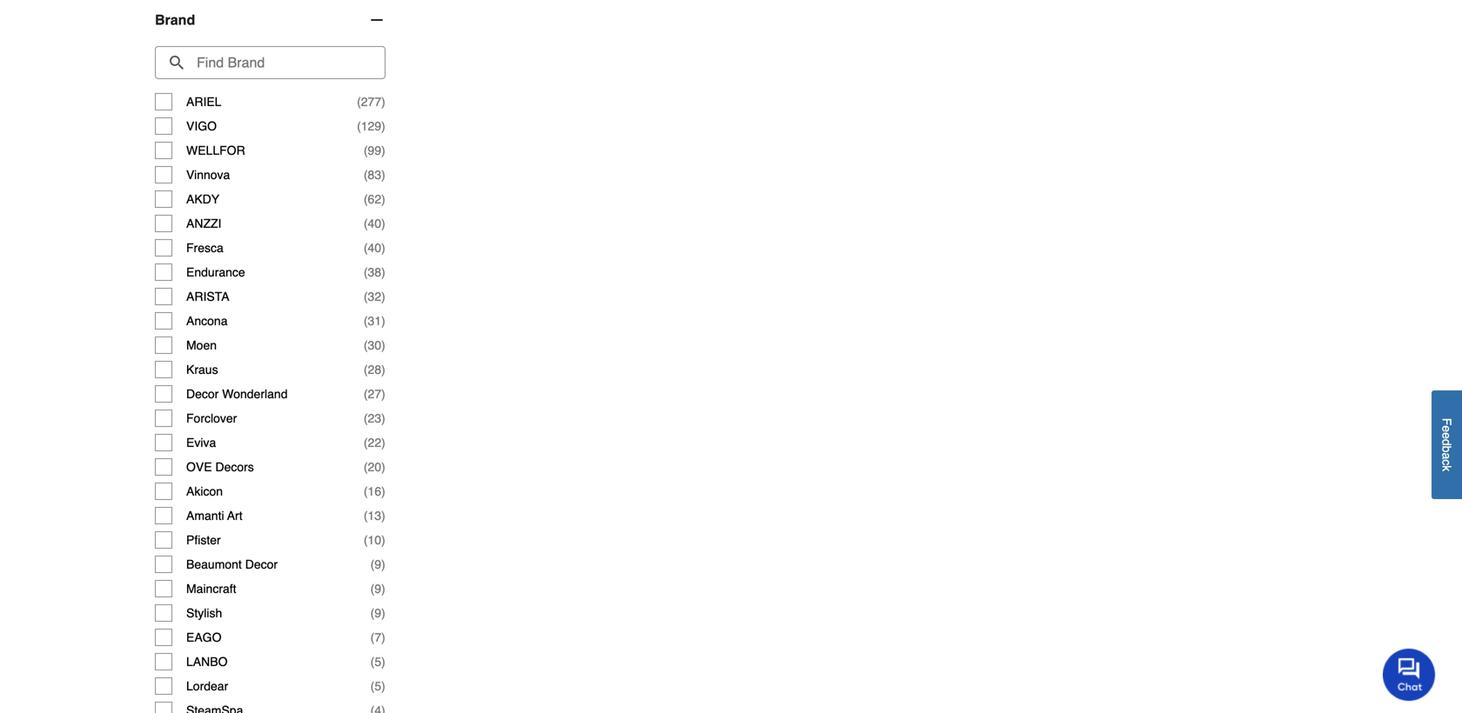 Task type: locate. For each thing, give the bounding box(es) containing it.
1 ) from the top
[[381, 95, 385, 109]]

1 vertical spatial 40
[[368, 241, 381, 255]]

16 ) from the top
[[381, 460, 385, 474]]

moen
[[186, 339, 217, 353]]

10
[[368, 534, 381, 547]]

3 9 from the top
[[375, 607, 381, 621]]

f e e d b a c k
[[1440, 418, 1454, 472]]

( 5 ) for lordear
[[370, 680, 385, 694]]

0 vertical spatial ( 9 )
[[370, 558, 385, 572]]

( 9 ) for beaumont decor
[[370, 558, 385, 572]]

d
[[1440, 439, 1454, 446]]

anzzi
[[186, 217, 221, 231]]

0 vertical spatial ( 5 )
[[370, 655, 385, 669]]

2 vertical spatial ( 9 )
[[370, 607, 385, 621]]

( for vinnova
[[364, 168, 368, 182]]

40 up 38
[[368, 241, 381, 255]]

( for arista
[[364, 290, 368, 304]]

9
[[375, 558, 381, 572], [375, 582, 381, 596], [375, 607, 381, 621]]

1 9 from the top
[[375, 558, 381, 572]]

1 40 from the top
[[368, 217, 381, 231]]

ove
[[186, 460, 212, 474]]

129
[[361, 119, 381, 133]]

2 5 from the top
[[375, 680, 381, 694]]

k
[[1440, 466, 1454, 472]]

0 vertical spatial 9
[[375, 558, 381, 572]]

20 ) from the top
[[381, 558, 385, 572]]

) for moen
[[381, 339, 385, 353]]

( for ariel
[[357, 95, 361, 109]]

eago
[[186, 631, 221, 645]]

10 ) from the top
[[381, 314, 385, 328]]

( 9 )
[[370, 558, 385, 572], [370, 582, 385, 596], [370, 607, 385, 621]]

2 ( 40 ) from the top
[[364, 241, 385, 255]]

2 ( 5 ) from the top
[[370, 680, 385, 694]]

1 horizontal spatial decor
[[245, 558, 278, 572]]

e up the d
[[1440, 426, 1454, 433]]

( 13 )
[[364, 509, 385, 523]]

25 ) from the top
[[381, 680, 385, 694]]

5 ) from the top
[[381, 192, 385, 206]]

) for vinnova
[[381, 168, 385, 182]]

( 277 )
[[357, 95, 385, 109]]

( 32 )
[[364, 290, 385, 304]]

( 99 )
[[364, 144, 385, 158]]

( 40 ) down 62
[[364, 217, 385, 231]]

) for ove decors
[[381, 460, 385, 474]]

) for lanbo
[[381, 655, 385, 669]]

chat invite button image
[[1383, 648, 1436, 701]]

23 ) from the top
[[381, 631, 385, 645]]

2 ) from the top
[[381, 119, 385, 133]]

6 ) from the top
[[381, 217, 385, 231]]

1 e from the top
[[1440, 426, 1454, 433]]

beaumont decor
[[186, 558, 278, 572]]

ariel
[[186, 95, 221, 109]]

24 ) from the top
[[381, 655, 385, 669]]

pfister
[[186, 534, 221, 547]]

1 vertical spatial ( 5 )
[[370, 680, 385, 694]]

1 ( 5 ) from the top
[[370, 655, 385, 669]]

) for fresca
[[381, 241, 385, 255]]

decor
[[186, 387, 219, 401], [245, 558, 278, 572]]

9 for beaumont decor
[[375, 558, 381, 572]]

13
[[368, 509, 381, 523]]

0 horizontal spatial decor
[[186, 387, 219, 401]]

2 ( 9 ) from the top
[[370, 582, 385, 596]]

3 ( 9 ) from the top
[[370, 607, 385, 621]]

endurance
[[186, 265, 245, 279]]

1 vertical spatial 9
[[375, 582, 381, 596]]

eviva
[[186, 436, 216, 450]]

2 40 from the top
[[368, 241, 381, 255]]

5 for lanbo
[[375, 655, 381, 669]]

) for arista
[[381, 290, 385, 304]]

) for lordear
[[381, 680, 385, 694]]

40
[[368, 217, 381, 231], [368, 241, 381, 255]]

brand button
[[155, 0, 385, 43]]

12 ) from the top
[[381, 363, 385, 377]]

( for akicon
[[364, 485, 368, 499]]

2 9 from the top
[[375, 582, 381, 596]]

1 ( 9 ) from the top
[[370, 558, 385, 572]]

( for forclover
[[364, 412, 368, 426]]

0 vertical spatial 40
[[368, 217, 381, 231]]

0 vertical spatial ( 40 )
[[364, 217, 385, 231]]

f e e d b a c k button
[[1432, 391, 1462, 500]]

14 ) from the top
[[381, 412, 385, 426]]

4 ) from the top
[[381, 168, 385, 182]]

amanti art
[[186, 509, 242, 523]]

18 ) from the top
[[381, 509, 385, 523]]

( for anzzi
[[364, 217, 368, 231]]

( for akdy
[[364, 192, 368, 206]]

11 ) from the top
[[381, 339, 385, 353]]

28
[[368, 363, 381, 377]]

) for anzzi
[[381, 217, 385, 231]]

( 5 ) for lanbo
[[370, 655, 385, 669]]

15 ) from the top
[[381, 436, 385, 450]]

9 ) from the top
[[381, 290, 385, 304]]

akdy
[[186, 192, 219, 206]]

) for vigo
[[381, 119, 385, 133]]

7 ) from the top
[[381, 241, 385, 255]]

1 5 from the top
[[375, 655, 381, 669]]

1 vertical spatial ( 40 )
[[364, 241, 385, 255]]

c
[[1440, 460, 1454, 466]]

1 vertical spatial ( 9 )
[[370, 582, 385, 596]]

minus image
[[368, 11, 385, 29]]

40 down 62
[[368, 217, 381, 231]]

vinnova
[[186, 168, 230, 182]]

) for akicon
[[381, 485, 385, 499]]

vigo
[[186, 119, 217, 133]]

19 ) from the top
[[381, 534, 385, 547]]

0 vertical spatial 5
[[375, 655, 381, 669]]

e
[[1440, 426, 1454, 433], [1440, 433, 1454, 439]]

( 40 ) for fresca
[[364, 241, 385, 255]]

17 ) from the top
[[381, 485, 385, 499]]

62
[[368, 192, 381, 206]]

e up the b
[[1440, 433, 1454, 439]]

( 9 ) for stylish
[[370, 607, 385, 621]]

( for moen
[[364, 339, 368, 353]]

(
[[357, 95, 361, 109], [357, 119, 361, 133], [364, 144, 368, 158], [364, 168, 368, 182], [364, 192, 368, 206], [364, 217, 368, 231], [364, 241, 368, 255], [364, 265, 368, 279], [364, 290, 368, 304], [364, 314, 368, 328], [364, 339, 368, 353], [364, 363, 368, 377], [364, 387, 368, 401], [364, 412, 368, 426], [364, 436, 368, 450], [364, 460, 368, 474], [364, 485, 368, 499], [364, 509, 368, 523], [364, 534, 368, 547], [370, 558, 375, 572], [370, 582, 375, 596], [370, 607, 375, 621], [370, 631, 375, 645], [370, 655, 375, 669], [370, 680, 375, 694]]

( 40 ) for anzzi
[[364, 217, 385, 231]]

decor down the kraus
[[186, 387, 219, 401]]

lordear
[[186, 680, 228, 694]]

5
[[375, 655, 381, 669], [375, 680, 381, 694]]

1 ( 40 ) from the top
[[364, 217, 385, 231]]

( 40 )
[[364, 217, 385, 231], [364, 241, 385, 255]]

( for pfister
[[364, 534, 368, 547]]

( 5 )
[[370, 655, 385, 669], [370, 680, 385, 694]]

decor right 'beaumont'
[[245, 558, 278, 572]]

21 ) from the top
[[381, 582, 385, 596]]

40 for fresca
[[368, 241, 381, 255]]

2 vertical spatial 9
[[375, 607, 381, 621]]

23
[[368, 412, 381, 426]]

)
[[381, 95, 385, 109], [381, 119, 385, 133], [381, 144, 385, 158], [381, 168, 385, 182], [381, 192, 385, 206], [381, 217, 385, 231], [381, 241, 385, 255], [381, 265, 385, 279], [381, 290, 385, 304], [381, 314, 385, 328], [381, 339, 385, 353], [381, 363, 385, 377], [381, 387, 385, 401], [381, 412, 385, 426], [381, 436, 385, 450], [381, 460, 385, 474], [381, 485, 385, 499], [381, 509, 385, 523], [381, 534, 385, 547], [381, 558, 385, 572], [381, 582, 385, 596], [381, 607, 385, 621], [381, 631, 385, 645], [381, 655, 385, 669], [381, 680, 385, 694]]

8 ) from the top
[[381, 265, 385, 279]]

Find Brand text field
[[155, 46, 385, 79]]

) for kraus
[[381, 363, 385, 377]]

9 for maincraft
[[375, 582, 381, 596]]

) for ariel
[[381, 95, 385, 109]]

3 ) from the top
[[381, 144, 385, 158]]

1 vertical spatial 5
[[375, 680, 381, 694]]

13 ) from the top
[[381, 387, 385, 401]]

0 vertical spatial decor
[[186, 387, 219, 401]]

22 ) from the top
[[381, 607, 385, 621]]

( 31 )
[[364, 314, 385, 328]]

( 40 ) up 38
[[364, 241, 385, 255]]



Task type: describe. For each thing, give the bounding box(es) containing it.
( 38 )
[[364, 265, 385, 279]]

( 129 )
[[357, 119, 385, 133]]

) for pfister
[[381, 534, 385, 547]]

32
[[368, 290, 381, 304]]

( 28 )
[[364, 363, 385, 377]]

arista
[[186, 290, 229, 304]]

( 10 )
[[364, 534, 385, 547]]

ancona
[[186, 314, 228, 328]]

20
[[368, 460, 381, 474]]

( 7 )
[[370, 631, 385, 645]]

( for eago
[[370, 631, 375, 645]]

) for ancona
[[381, 314, 385, 328]]

fresca
[[186, 241, 223, 255]]

( for vigo
[[357, 119, 361, 133]]

5 for lordear
[[375, 680, 381, 694]]

( for stylish
[[370, 607, 375, 621]]

40 for anzzi
[[368, 217, 381, 231]]

forclover
[[186, 412, 237, 426]]

) for eviva
[[381, 436, 385, 450]]

27
[[368, 387, 381, 401]]

( for decor wonderland
[[364, 387, 368, 401]]

decor wonderland
[[186, 387, 288, 401]]

art
[[227, 509, 242, 523]]

) for amanti art
[[381, 509, 385, 523]]

( 83 )
[[364, 168, 385, 182]]

( for maincraft
[[370, 582, 375, 596]]

( for ove decors
[[364, 460, 368, 474]]

) for beaumont decor
[[381, 558, 385, 572]]

2 e from the top
[[1440, 433, 1454, 439]]

b
[[1440, 446, 1454, 453]]

wellfor
[[186, 144, 245, 158]]

decors
[[215, 460, 254, 474]]

( for ancona
[[364, 314, 368, 328]]

kraus
[[186, 363, 218, 377]]

lanbo
[[186, 655, 228, 669]]

( for eviva
[[364, 436, 368, 450]]

( for endurance
[[364, 265, 368, 279]]

akicon
[[186, 485, 223, 499]]

beaumont
[[186, 558, 242, 572]]

277
[[361, 95, 381, 109]]

) for eago
[[381, 631, 385, 645]]

) for stylish
[[381, 607, 385, 621]]

( for fresca
[[364, 241, 368, 255]]

) for forclover
[[381, 412, 385, 426]]

( for wellfor
[[364, 144, 368, 158]]

) for decor wonderland
[[381, 387, 385, 401]]

( 16 )
[[364, 485, 385, 499]]

( for beaumont decor
[[370, 558, 375, 572]]

( 27 )
[[364, 387, 385, 401]]

wonderland
[[222, 387, 288, 401]]

22
[[368, 436, 381, 450]]

( for kraus
[[364, 363, 368, 377]]

( for lordear
[[370, 680, 375, 694]]

stylish
[[186, 607, 222, 621]]

( for amanti art
[[364, 509, 368, 523]]

( 20 )
[[364, 460, 385, 474]]

( 22 )
[[364, 436, 385, 450]]

) for endurance
[[381, 265, 385, 279]]

9 for stylish
[[375, 607, 381, 621]]

( 23 )
[[364, 412, 385, 426]]

31
[[368, 314, 381, 328]]

ove decors
[[186, 460, 254, 474]]

99
[[368, 144, 381, 158]]

f
[[1440, 418, 1454, 426]]

maincraft
[[186, 582, 236, 596]]

) for maincraft
[[381, 582, 385, 596]]

38
[[368, 265, 381, 279]]

( 9 ) for maincraft
[[370, 582, 385, 596]]

brand
[[155, 12, 195, 28]]

30
[[368, 339, 381, 353]]

( for lanbo
[[370, 655, 375, 669]]

) for wellfor
[[381, 144, 385, 158]]

( 30 )
[[364, 339, 385, 353]]

1 vertical spatial decor
[[245, 558, 278, 572]]

a
[[1440, 453, 1454, 460]]

amanti
[[186, 509, 224, 523]]

7
[[375, 631, 381, 645]]

) for akdy
[[381, 192, 385, 206]]

83
[[368, 168, 381, 182]]

( 62 )
[[364, 192, 385, 206]]

16
[[368, 485, 381, 499]]



Task type: vqa. For each thing, say whether or not it's contained in the screenshot.
'Systems'
no



